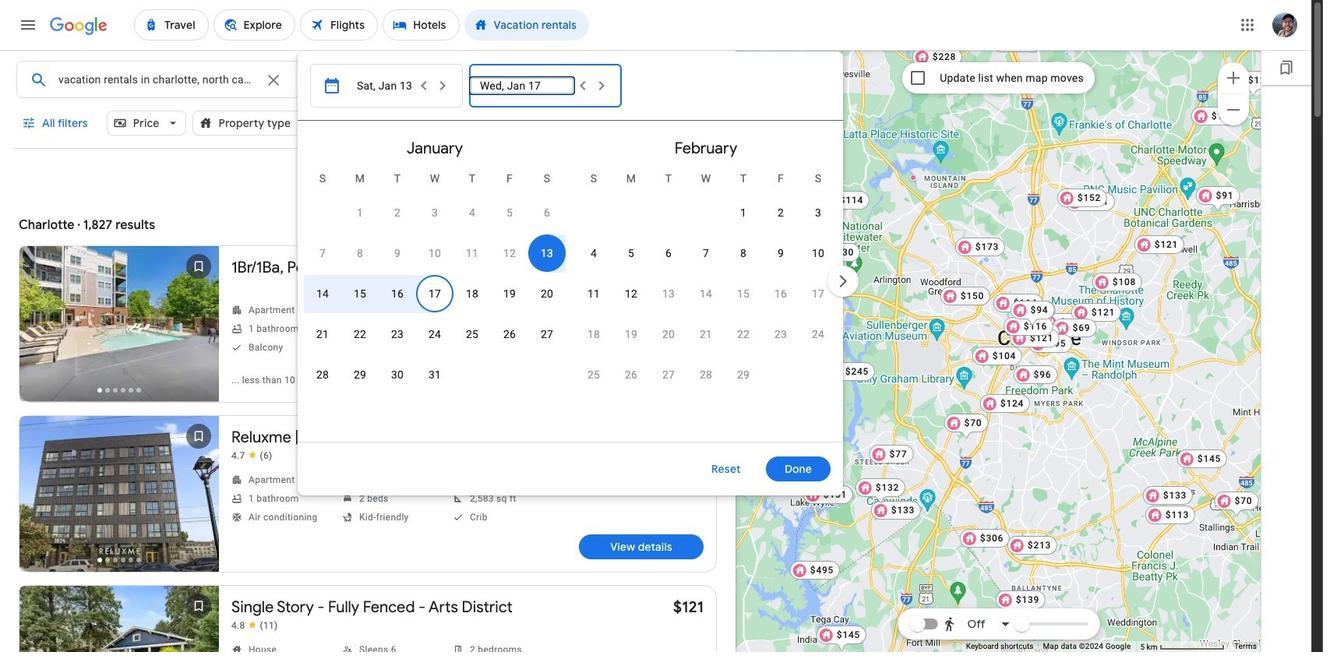 Task type: vqa. For each thing, say whether or not it's contained in the screenshot.
bottommost trip
no



Task type: locate. For each thing, give the bounding box(es) containing it.
sat, jan 6 element
[[544, 205, 550, 221]]

private home on beautiful mountain island lake in charlotte image
[[910, 174, 916, 180]]

tue, feb 20 element
[[662, 326, 675, 342]]

tue, jan 23 element
[[391, 326, 404, 342]]

tue, feb 13 element
[[662, 286, 675, 302]]

1 horizontal spatial row group
[[575, 127, 837, 436]]

mon, jan 29 element
[[354, 367, 366, 383]]

tue, jan 2 element
[[394, 205, 400, 221]]

sat, feb 24 element
[[812, 326, 824, 342]]

tue, feb 6 element
[[665, 245, 672, 261]]

row up fri, feb 9 element
[[725, 186, 837, 233]]

thu, feb 8 element
[[740, 245, 746, 261]]

4.8 out of 5 stars from 11 reviews image
[[231, 619, 278, 632]]

1 photos list from the top
[[19, 246, 219, 418]]

mon, jan 15 element
[[354, 286, 366, 302]]

2 row group from the left
[[575, 127, 837, 436]]

set check-in one day later. image
[[433, 76, 452, 95]]

sun, jan 14 element
[[316, 286, 329, 302]]

grid
[[304, 127, 837, 451]]

row down tue, feb 20 "element" at the bottom of page
[[575, 355, 762, 395]]

sat, jan 13, departure date. element
[[541, 245, 553, 261]]

dialog inside 'filters' 'form'
[[298, 51, 862, 496]]

tue, jan 16 element
[[391, 286, 404, 302]]

clear image
[[264, 71, 283, 90]]

set check-out one day later. image
[[592, 76, 611, 95]]

main menu image
[[19, 16, 37, 34]]

sun, feb 11 element
[[587, 286, 600, 302]]

mon, jan 1 element
[[357, 205, 363, 221]]

row
[[341, 186, 566, 233], [725, 186, 837, 233], [304, 233, 566, 273], [575, 233, 837, 273], [304, 273, 566, 314], [575, 273, 837, 314], [304, 314, 566, 355], [575, 314, 837, 355], [304, 355, 453, 395], [575, 355, 762, 395]]

fri, feb 16 element
[[774, 286, 787, 302]]

zoom out map image
[[1224, 100, 1243, 119]]

2 photos list from the top
[[19, 416, 219, 588]]

photos list
[[19, 246, 219, 418], [19, 416, 219, 588], [19, 586, 219, 652]]

row up wed, feb 14 element on the top right of page
[[575, 233, 837, 273]]

filters form
[[12, 50, 862, 541]]

row up thu, jan 11 'element'
[[341, 186, 566, 233]]

thu, feb 1 element
[[740, 205, 746, 221]]

wed, jan 24 element
[[428, 326, 441, 342]]

row down the wed, jan 17, return date. 'element'
[[304, 314, 566, 355]]

row down wed, jan 10 element
[[304, 273, 566, 314]]

tue, feb 27 element
[[662, 367, 675, 383]]

row group
[[304, 127, 566, 436], [575, 127, 837, 436]]

mon, feb 12 element
[[625, 286, 637, 302]]

wed, jan 3 element
[[432, 205, 438, 221]]

sun, jan 21 element
[[316, 326, 329, 342]]

wed, jan 17, return date. element
[[428, 286, 441, 302]]

wed, jan 31 element
[[428, 367, 441, 383]]

fri, jan 26 element
[[503, 326, 516, 342]]

map region
[[736, 50, 1262, 652]]

1 row group from the left
[[304, 127, 566, 436]]

0 horizontal spatial row group
[[304, 127, 566, 436]]

dialog
[[298, 51, 862, 496]]

fri, feb 2 element
[[778, 205, 784, 221]]

3 photos list from the top
[[19, 586, 219, 652]]

home to home...5min from whitewater center image
[[854, 192, 861, 198]]

sun, feb 18 element
[[587, 326, 600, 342]]

mon, jan 8 element
[[357, 245, 363, 261]]

sat, jan 27 element
[[541, 326, 553, 342]]

photos list for 4.7 out of 5 stars from 6 reviews image
[[19, 416, 219, 588]]

row up wed, feb 21 element
[[575, 273, 837, 314]]



Task type: describe. For each thing, give the bounding box(es) containing it.
sun, jan 28 element
[[316, 367, 329, 383]]

thu, feb 22 element
[[737, 326, 750, 342]]

row down wed, feb 14 element on the top right of page
[[575, 314, 837, 355]]

thu, jan 18 element
[[466, 286, 478, 302]]

wed, feb 21 element
[[700, 326, 712, 342]]

fri, jan 12 element
[[503, 245, 516, 261]]

sat, feb 10 element
[[812, 245, 824, 261]]

thu, feb 15 element
[[737, 286, 750, 302]]

sun, feb 25 element
[[587, 367, 600, 383]]

mon, feb 19 element
[[625, 326, 637, 342]]

fri, jan 19 element
[[503, 286, 516, 302]]

wed, jan 10 element
[[428, 245, 441, 261]]

wed, feb 14 element
[[700, 286, 712, 302]]

tue, jan 30 element
[[391, 367, 404, 383]]

thu, feb 29 element
[[737, 367, 750, 383]]

sat, jan 20 element
[[541, 286, 553, 302]]

set check-in one day earlier. image
[[414, 76, 433, 95]]

wed, feb 7 element
[[703, 245, 709, 261]]

4.7 out of 5 stars from 6 reviews image
[[231, 450, 272, 462]]

fri, feb 9 element
[[778, 245, 784, 261]]

fri, jan 5 element
[[506, 205, 513, 221]]

thu, jan 4 element
[[469, 205, 475, 221]]

wed, feb 28 element
[[700, 367, 712, 383]]

Check-out text field
[[501, 62, 595, 97]]

mon, feb 5 element
[[628, 245, 634, 261]]

next image
[[824, 263, 862, 300]]

sun, jan 7 element
[[319, 245, 326, 261]]

sun, feb 4 element
[[591, 245, 597, 261]]

row up the wed, jan 17, return date. 'element'
[[304, 233, 566, 273]]

sat, feb 17 element
[[812, 286, 824, 302]]

row down tue, jan 23 element
[[304, 355, 453, 395]]

Check-in text field
[[349, 62, 442, 97]]

grid inside dialog
[[304, 127, 837, 451]]

zoom in map image
[[1224, 68, 1243, 87]]

thu, jan 25 element
[[466, 326, 478, 342]]

sat, feb 3 element
[[815, 205, 821, 221]]

thu, jan 11 element
[[466, 245, 478, 261]]

mon, jan 22 element
[[354, 326, 366, 342]]

mon, feb 26 element
[[625, 367, 637, 383]]

fri, feb 23 element
[[774, 326, 787, 342]]

photos list for 4.8 out of 5 stars from 11 reviews image on the left of page
[[19, 586, 219, 652]]

set check-out one day earlier. image
[[573, 76, 592, 95]]

tue, jan 9 element
[[394, 245, 400, 261]]



